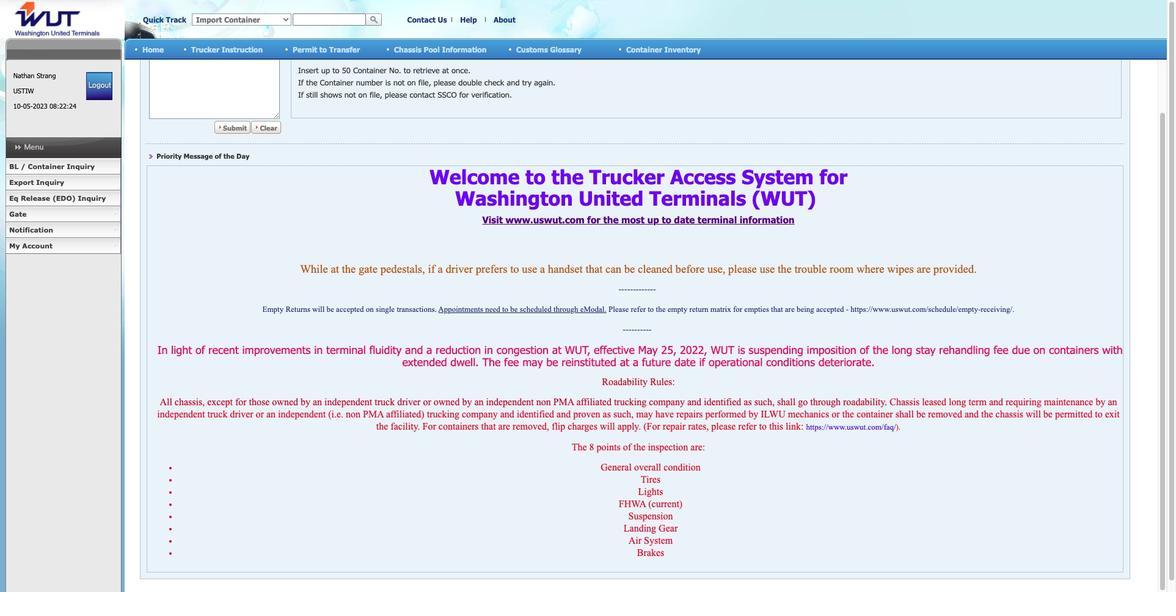 Task type: vqa. For each thing, say whether or not it's contained in the screenshot.
Permit
yes



Task type: describe. For each thing, give the bounding box(es) containing it.
1 vertical spatial inquiry
[[36, 178, 64, 186]]

inquiry for (edo)
[[78, 194, 106, 202]]

permit to transfer
[[293, 45, 360, 53]]

bl / container inquiry link
[[5, 159, 121, 175]]

inventory
[[664, 45, 701, 53]]

05-
[[23, 102, 33, 110]]

contact us
[[407, 15, 447, 24]]

customs
[[516, 45, 548, 53]]

home
[[142, 45, 164, 53]]

my
[[9, 242, 20, 250]]

08:22:24
[[50, 102, 76, 110]]

quick
[[143, 15, 164, 24]]

bl / container inquiry
[[9, 163, 95, 170]]

/
[[21, 163, 25, 170]]

help
[[460, 15, 477, 24]]

instruction
[[222, 45, 263, 53]]

bl
[[9, 163, 19, 170]]

10-05-2023 08:22:24
[[13, 102, 76, 110]]

pool
[[424, 45, 440, 53]]

gate link
[[5, 207, 121, 222]]

chassis pool information
[[394, 45, 487, 53]]

0 horizontal spatial container
[[28, 163, 65, 170]]

about
[[494, 15, 516, 24]]

release
[[21, 194, 50, 202]]

gate
[[9, 210, 27, 218]]

export inquiry link
[[5, 175, 121, 191]]

us
[[438, 15, 447, 24]]

10-
[[13, 102, 23, 110]]

trucker
[[191, 45, 219, 53]]

nathan
[[13, 71, 35, 79]]

about link
[[494, 15, 516, 24]]

trucker instruction
[[191, 45, 263, 53]]

my account link
[[5, 238, 121, 254]]



Task type: locate. For each thing, give the bounding box(es) containing it.
information
[[442, 45, 487, 53]]

0 vertical spatial inquiry
[[67, 163, 95, 170]]

track
[[166, 15, 186, 24]]

eq
[[9, 194, 18, 202]]

ustiw
[[13, 87, 34, 95]]

notification
[[9, 226, 53, 234]]

2023
[[33, 102, 47, 110]]

chassis
[[394, 45, 422, 53]]

None text field
[[293, 13, 366, 26]]

help link
[[460, 15, 477, 24]]

0 vertical spatial container
[[626, 45, 662, 53]]

contact us link
[[407, 15, 447, 24]]

customs glossary
[[516, 45, 582, 53]]

transfer
[[329, 45, 360, 53]]

my account
[[9, 242, 53, 250]]

account
[[22, 242, 53, 250]]

container inventory
[[626, 45, 701, 53]]

inquiry down the bl / container inquiry
[[36, 178, 64, 186]]

inquiry up export inquiry link
[[67, 163, 95, 170]]

1 horizontal spatial container
[[626, 45, 662, 53]]

eq release (edo) inquiry
[[9, 194, 106, 202]]

contact
[[407, 15, 436, 24]]

export inquiry
[[9, 178, 64, 186]]

eq release (edo) inquiry link
[[5, 191, 121, 207]]

1 vertical spatial container
[[28, 163, 65, 170]]

to
[[319, 45, 327, 53]]

notification link
[[5, 222, 121, 238]]

quick track
[[143, 15, 186, 24]]

glossary
[[550, 45, 582, 53]]

login image
[[86, 72, 113, 100]]

export
[[9, 178, 34, 186]]

(edo)
[[52, 194, 76, 202]]

container left inventory
[[626, 45, 662, 53]]

inquiry for container
[[67, 163, 95, 170]]

permit
[[293, 45, 317, 53]]

nathan strang
[[13, 71, 56, 79]]

inquiry
[[67, 163, 95, 170], [36, 178, 64, 186], [78, 194, 106, 202]]

inquiry right (edo)
[[78, 194, 106, 202]]

container
[[626, 45, 662, 53], [28, 163, 65, 170]]

2 vertical spatial inquiry
[[78, 194, 106, 202]]

container up export inquiry
[[28, 163, 65, 170]]

strang
[[37, 71, 56, 79]]



